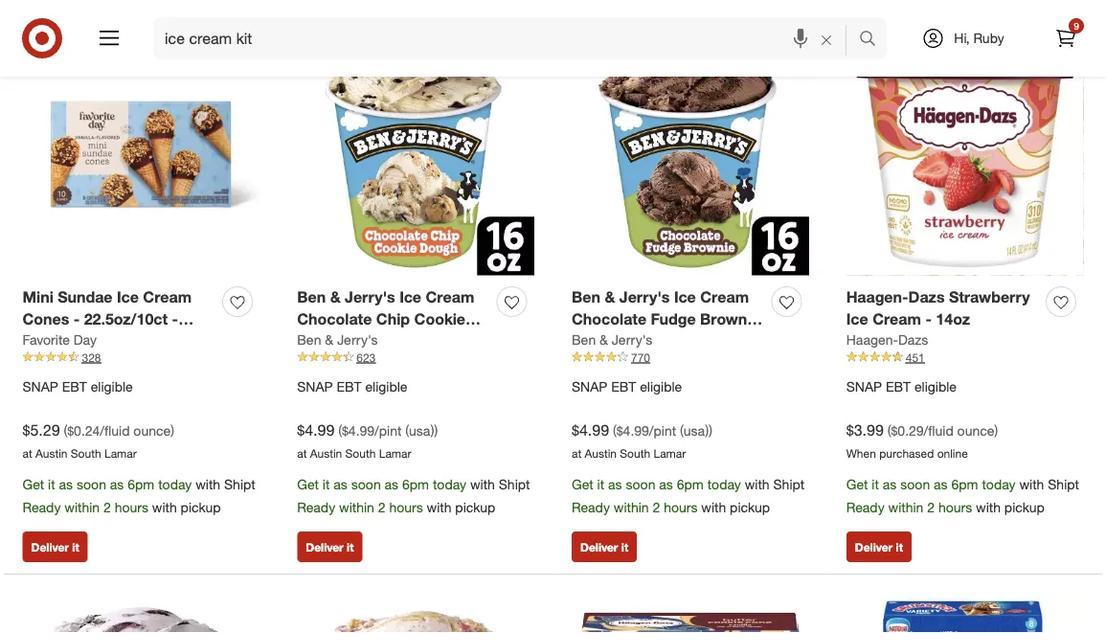 Task type: describe. For each thing, give the bounding box(es) containing it.
ounce for $5.29
[[133, 423, 171, 439]]

snap for -
[[572, 379, 608, 395]]

4 deliver it button from the left
[[847, 532, 912, 563]]

get for dough
[[297, 476, 319, 493]]

$5.29 ( $0.24 /fluid ounce ) at austin south lamar
[[23, 421, 174, 461]]

ben & jerry's ice cream chocolate fudge brownie - 16oz
[[572, 288, 760, 351]]

favorite day link
[[23, 331, 97, 350]]

16oz inside ben & jerry's ice cream chocolate fudge brownie - 16oz
[[582, 332, 617, 351]]

haagen-dazs strawberry ice cream - 14oz link
[[847, 287, 1039, 331]]

(usa) for ben & jerry's ice cream chocolate fudge brownie - 16oz
[[680, 423, 709, 439]]

jerry's for ben & jerry's ice cream chocolate fudge brownie - 16oz link
[[620, 288, 670, 307]]

4 eligible from the left
[[915, 379, 957, 395]]

austin for -
[[585, 447, 617, 461]]

chip
[[376, 310, 410, 329]]

328
[[82, 351, 101, 365]]

soon for 16oz
[[626, 476, 656, 493]]

ben & jerry's ice cream chocolate chip cookie dough - 16oz link
[[297, 287, 490, 351]]

4 get it as soon as 6pm today with shipt ready within 2 hours with pickup from the left
[[847, 476, 1080, 516]]

haagen- for haagen-dazs
[[847, 332, 899, 348]]

2 as from the left
[[110, 476, 124, 493]]

get it as soon as 6pm today with shipt ready within 2 hours with pickup for day™
[[23, 476, 256, 516]]

What can we help you find? suggestions appear below search field
[[153, 17, 864, 59]]

fudge
[[651, 310, 696, 329]]

shipt for brownie
[[774, 476, 805, 493]]

ben & jerry's link for -
[[297, 331, 378, 350]]

deliver for -
[[581, 540, 618, 555]]

4 pickup from the left
[[1005, 499, 1045, 516]]

deliver it for -
[[306, 540, 354, 555]]

$3.99 ( $0.29 /fluid ounce ) when purchased online
[[847, 421, 998, 461]]

- inside the haagen-dazs strawberry ice cream - 14oz
[[926, 310, 932, 329]]

at for favorite
[[23, 447, 32, 461]]

623 link
[[297, 350, 535, 367]]

get for favorite
[[23, 476, 44, 493]]

22.5oz/10ct
[[84, 310, 168, 329]]

9 link
[[1045, 17, 1087, 59]]

4 6pm from the left
[[952, 476, 979, 493]]

pickup for cookie
[[455, 499, 496, 516]]

(usa) for ben & jerry's ice cream chocolate chip cookie dough - 16oz
[[405, 423, 434, 439]]

cream for haagen-dazs strawberry ice cream - 14oz
[[873, 310, 921, 329]]

4 within from the left
[[889, 499, 924, 516]]

4 get from the left
[[847, 476, 868, 493]]

snap ebt eligible for 16oz
[[572, 379, 682, 395]]

snap for favorite
[[23, 379, 58, 395]]

cookie
[[414, 310, 466, 329]]

dough
[[297, 332, 345, 351]]

within for day™
[[64, 499, 100, 516]]

4 deliver from the left
[[855, 540, 893, 555]]

) for cookie
[[434, 423, 438, 439]]

7 as from the left
[[883, 476, 897, 493]]

$4.99 ( $4.99 /pint (usa) ) at austin south lamar for 16oz
[[572, 421, 713, 461]]

4 deliver it from the left
[[855, 540, 903, 555]]

& for 16oz ben & jerry's link
[[600, 332, 608, 348]]

2 for 16oz
[[653, 499, 660, 516]]

deliver it button for -
[[297, 532, 363, 563]]

cream for ben & jerry's ice cream chocolate fudge brownie - 16oz
[[700, 288, 749, 307]]

451
[[906, 351, 925, 365]]

eligible for 16oz
[[640, 379, 682, 395]]

chocolate for 16oz
[[572, 310, 647, 329]]

cream for ben & jerry's ice cream chocolate chip cookie dough - 16oz
[[426, 288, 474, 307]]

hours for 16oz
[[664, 499, 698, 516]]

ben & jerry's link for 16oz
[[572, 331, 653, 350]]

5 as from the left
[[608, 476, 622, 493]]

ben & jerry's ice cream chocolate chip cookie dough - 16oz
[[297, 288, 474, 351]]

jerry's for 16oz ben & jerry's link
[[612, 332, 653, 348]]

day™
[[85, 332, 122, 351]]

get it as soon as 6pm today with shipt ready within 2 hours with pickup for 16oz
[[572, 476, 805, 516]]

hi, ruby
[[954, 30, 1005, 46]]

( for -
[[338, 423, 342, 439]]

ice inside mini sundae ice cream cones - 22.5oz/10ct - favorite day™
[[117, 288, 139, 307]]

& for ben & jerry's link for -
[[325, 332, 334, 348]]

ice for ben & jerry's ice cream chocolate fudge brownie - 16oz
[[674, 288, 696, 307]]

4 shipt from the left
[[1048, 476, 1080, 493]]

4 ready from the left
[[847, 499, 885, 516]]

( for 16oz
[[613, 423, 617, 439]]

chocolate for -
[[297, 310, 372, 329]]

today for cookie
[[433, 476, 467, 493]]

4 hours from the left
[[939, 499, 972, 516]]

9
[[1074, 20, 1079, 32]]

4 as from the left
[[385, 476, 399, 493]]

ebt for -
[[337, 379, 362, 395]]

/pint for 16oz
[[649, 423, 676, 439]]

ounce for $3.99
[[958, 423, 995, 439]]

within for -
[[339, 499, 374, 516]]

ice for haagen-dazs strawberry ice cream - 14oz
[[847, 310, 869, 329]]

hours for -
[[389, 499, 423, 516]]

haagen- for haagen-dazs strawberry ice cream - 14oz
[[847, 288, 909, 307]]

lamar for 16oz
[[654, 447, 686, 461]]

cones
[[23, 310, 69, 329]]

dazs for haagen-dazs
[[899, 332, 928, 348]]

eligible for -
[[365, 379, 408, 395]]

south for 16oz
[[620, 447, 651, 461]]

dazs for haagen-dazs strawberry ice cream - 14oz
[[909, 288, 945, 307]]

at for -
[[572, 447, 582, 461]]

3 as from the left
[[334, 476, 348, 493]]

pickup for brownie
[[730, 499, 770, 516]]

14oz
[[936, 310, 970, 329]]

today for brownie
[[708, 476, 741, 493]]

search button
[[851, 17, 897, 63]]

$0.24
[[67, 423, 100, 439]]

jerry's for ben & jerry's link for -
[[337, 332, 378, 348]]

eligible for day™
[[91, 379, 133, 395]]

770
[[631, 351, 650, 365]]

- inside the ben & jerry's ice cream chocolate chip cookie dough - 16oz
[[350, 332, 356, 351]]

get it as soon as 6pm today with shipt ready within 2 hours with pickup for -
[[297, 476, 530, 516]]

- inside ben & jerry's ice cream chocolate fudge brownie - 16oz
[[572, 332, 578, 351]]



Task type: vqa. For each thing, say whether or not it's contained in the screenshot.


Task type: locate. For each thing, give the bounding box(es) containing it.
(usa)
[[405, 423, 434, 439], [680, 423, 709, 439]]

deliver it button for day™
[[23, 532, 88, 563]]

jerry's up chip on the left
[[345, 288, 395, 307]]

mini sundae ice cream cones - 22.5oz/10ct - favorite day™
[[23, 288, 192, 351]]

1 horizontal spatial /pint
[[649, 423, 676, 439]]

2 south from the left
[[345, 447, 376, 461]]

/pint down 623
[[375, 423, 402, 439]]

it
[[48, 476, 55, 493], [323, 476, 330, 493], [597, 476, 605, 493], [872, 476, 879, 493], [72, 540, 79, 555], [347, 540, 354, 555], [622, 540, 629, 555], [896, 540, 903, 555]]

1 ebt from the left
[[62, 379, 87, 395]]

3 deliver it from the left
[[581, 540, 629, 555]]

ice inside the ben & jerry's ice cream chocolate chip cookie dough - 16oz
[[400, 288, 422, 307]]

1 south from the left
[[71, 447, 101, 461]]

) down 451 link
[[995, 423, 998, 439]]

jerry's up fudge
[[620, 288, 670, 307]]

328 link
[[23, 350, 260, 367]]

dazs up 14oz in the right of the page
[[909, 288, 945, 307]]

mini sundae ice cream cones - 22.5oz/10ct - favorite day™ link
[[23, 287, 215, 351]]

eligible
[[91, 379, 133, 395], [365, 379, 408, 395], [640, 379, 682, 395], [915, 379, 957, 395]]

6pm
[[128, 476, 154, 493], [402, 476, 429, 493], [677, 476, 704, 493], [952, 476, 979, 493]]

haagen- inside the haagen-dazs strawberry ice cream - 14oz
[[847, 288, 909, 307]]

1 horizontal spatial lamar
[[379, 447, 411, 461]]

snap ebt eligible down 451
[[847, 379, 957, 395]]

) for brownie
[[709, 423, 713, 439]]

/pint for -
[[375, 423, 402, 439]]

1 today from the left
[[158, 476, 192, 493]]

2 deliver from the left
[[306, 540, 344, 555]]

ebt down 451
[[886, 379, 911, 395]]

(
[[64, 423, 67, 439], [338, 423, 342, 439], [613, 423, 617, 439], [888, 423, 891, 439]]

eligible down 451
[[915, 379, 957, 395]]

ebt down 770 at the right
[[611, 379, 636, 395]]

hi,
[[954, 30, 970, 46]]

0 horizontal spatial lamar
[[104, 447, 137, 461]]

today
[[158, 476, 192, 493], [433, 476, 467, 493], [708, 476, 741, 493], [982, 476, 1016, 493]]

6pm for -
[[402, 476, 429, 493]]

lamar for -
[[379, 447, 411, 461]]

3 snap from the left
[[572, 379, 608, 395]]

ready for -
[[572, 499, 610, 516]]

1 ready from the left
[[23, 499, 61, 516]]

& for ben & jerry's ice cream chocolate fudge brownie - 16oz link
[[605, 288, 615, 307]]

0 horizontal spatial chocolate
[[297, 310, 372, 329]]

3 south from the left
[[620, 447, 651, 461]]

2 eligible from the left
[[365, 379, 408, 395]]

2 ounce from the left
[[958, 423, 995, 439]]

( inside $3.99 ( $0.29 /fluid ounce ) when purchased online
[[888, 423, 891, 439]]

(usa) down 770 link
[[680, 423, 709, 439]]

dazs inside the haagen-dazs strawberry ice cream - 14oz
[[909, 288, 945, 307]]

2 /fluid from the left
[[924, 423, 954, 439]]

ben
[[297, 288, 326, 307], [572, 288, 601, 307], [297, 332, 321, 348], [572, 332, 596, 348]]

1 horizontal spatial (usa)
[[680, 423, 709, 439]]

pickup
[[181, 499, 221, 516], [455, 499, 496, 516], [730, 499, 770, 516], [1005, 499, 1045, 516]]

deliver it for 16oz
[[581, 540, 629, 555]]

austin for dough
[[310, 447, 342, 461]]

shipt for cookie
[[499, 476, 530, 493]]

1 chocolate from the left
[[297, 310, 372, 329]]

mini sundae ice cream cones - 22.5oz/10ct - favorite day™ image
[[23, 38, 260, 276], [23, 38, 260, 276]]

ben & jerry's for 16oz
[[572, 332, 653, 348]]

chocolate inside the ben & jerry's ice cream chocolate chip cookie dough - 16oz
[[297, 310, 372, 329]]

3 lamar from the left
[[654, 447, 686, 461]]

3 today from the left
[[708, 476, 741, 493]]

ben & jerry's link up 623
[[297, 331, 378, 350]]

2 ben & jerry's link from the left
[[572, 331, 653, 350]]

1 pickup from the left
[[181, 499, 221, 516]]

2 horizontal spatial lamar
[[654, 447, 686, 461]]

1 16oz from the left
[[360, 332, 394, 351]]

purchased
[[880, 447, 934, 461]]

( for day™
[[64, 423, 67, 439]]

deliver it
[[31, 540, 79, 555], [306, 540, 354, 555], [581, 540, 629, 555], [855, 540, 903, 555]]

lamar inside $5.29 ( $0.24 /fluid ounce ) at austin south lamar
[[104, 447, 137, 461]]

hours for day™
[[115, 499, 148, 516]]

within for 16oz
[[614, 499, 649, 516]]

3 at from the left
[[572, 447, 582, 461]]

1 horizontal spatial 16oz
[[582, 332, 617, 351]]

1 deliver from the left
[[31, 540, 69, 555]]

ounce inside $3.99 ( $0.29 /fluid ounce ) when purchased online
[[958, 423, 995, 439]]

2 austin from the left
[[310, 447, 342, 461]]

ben & jerry's ice cream chocolate chip cookie dough - 16oz image
[[297, 38, 535, 276], [297, 38, 535, 276]]

ben & jerry's strawberry cheesecake ice cream - 16oz image
[[297, 594, 535, 633], [297, 594, 535, 633]]

eligible down 623
[[365, 379, 408, 395]]

/pint down 770 at the right
[[649, 423, 676, 439]]

strawberry
[[949, 288, 1030, 307]]

3 deliver from the left
[[581, 540, 618, 555]]

( inside $5.29 ( $0.24 /fluid ounce ) at austin south lamar
[[64, 423, 67, 439]]

/fluid for $5.29
[[100, 423, 130, 439]]

2 ) from the left
[[434, 423, 438, 439]]

lamar for day™
[[104, 447, 137, 461]]

4 snap ebt eligible from the left
[[847, 379, 957, 395]]

3 deliver it button from the left
[[572, 532, 637, 563]]

get
[[23, 476, 44, 493], [297, 476, 319, 493], [572, 476, 594, 493], [847, 476, 868, 493]]

3 get from the left
[[572, 476, 594, 493]]

2 haagen- from the top
[[847, 332, 899, 348]]

dazs up 451
[[899, 332, 928, 348]]

snap ebt eligible down 328
[[23, 379, 133, 395]]

1 vertical spatial dazs
[[899, 332, 928, 348]]

2 chocolate from the left
[[572, 310, 647, 329]]

1 6pm from the left
[[128, 476, 154, 493]]

1 get from the left
[[23, 476, 44, 493]]

ounce
[[133, 423, 171, 439], [958, 423, 995, 439]]

0 horizontal spatial 16oz
[[360, 332, 394, 351]]

deliver it button for 16oz
[[572, 532, 637, 563]]

2 16oz from the left
[[582, 332, 617, 351]]

1 horizontal spatial ben & jerry's link
[[572, 331, 653, 350]]

brownie
[[700, 310, 760, 329]]

cream up brownie
[[700, 288, 749, 307]]

& inside the ben & jerry's ice cream chocolate chip cookie dough - 16oz
[[330, 288, 341, 307]]

ben & jerry's ice cream chocolate fudge brownie - 16oz link
[[572, 287, 764, 351]]

ben & jerry's up 770 at the right
[[572, 332, 653, 348]]

1 eligible from the left
[[91, 379, 133, 395]]

3 soon from the left
[[626, 476, 656, 493]]

soon for -
[[351, 476, 381, 493]]

$4.99 ( $4.99 /pint (usa) ) at austin south lamar down 623
[[297, 421, 438, 461]]

/fluid for $3.99
[[924, 423, 954, 439]]

4 soon from the left
[[901, 476, 930, 493]]

- left 623
[[350, 332, 356, 351]]

shipt
[[224, 476, 256, 493], [499, 476, 530, 493], [774, 476, 805, 493], [1048, 476, 1080, 493]]

haagen-dazs strawberry ice cream - 14oz image
[[847, 38, 1084, 276], [847, 38, 1084, 276]]

1 deliver it from the left
[[31, 540, 79, 555]]

6 as from the left
[[659, 476, 673, 493]]

cream up 22.5oz/10ct
[[143, 288, 192, 307]]

deliver
[[31, 540, 69, 555], [306, 540, 344, 555], [581, 540, 618, 555], [855, 540, 893, 555]]

1 as from the left
[[59, 476, 73, 493]]

3 austin from the left
[[585, 447, 617, 461]]

get for -
[[572, 476, 594, 493]]

haagen-dazs strawberry ice cream - 14oz
[[847, 288, 1030, 329]]

) for -
[[171, 423, 174, 439]]

austin
[[35, 447, 68, 461], [310, 447, 342, 461], [585, 447, 617, 461]]

3 ready from the left
[[572, 499, 610, 516]]

cream
[[143, 288, 192, 307], [426, 288, 474, 307], [700, 288, 749, 307], [873, 310, 921, 329]]

0 horizontal spatial at
[[23, 447, 32, 461]]

2 (usa) from the left
[[680, 423, 709, 439]]

1 hours from the left
[[115, 499, 148, 516]]

/fluid inside $5.29 ( $0.24 /fluid ounce ) at austin south lamar
[[100, 423, 130, 439]]

eligible down 328
[[91, 379, 133, 395]]

) down 328 link
[[171, 423, 174, 439]]

$4.99 ( $4.99 /pint (usa) ) at austin south lamar
[[297, 421, 438, 461], [572, 421, 713, 461]]

cream inside the ben & jerry's ice cream chocolate chip cookie dough - 16oz
[[426, 288, 474, 307]]

- left 770 at the right
[[572, 332, 578, 351]]

& inside ben & jerry's ice cream chocolate fudge brownie - 16oz
[[605, 288, 615, 307]]

cream inside the haagen-dazs strawberry ice cream - 14oz
[[873, 310, 921, 329]]

4 ( from the left
[[888, 423, 891, 439]]

ready for dough
[[297, 499, 335, 516]]

2 today from the left
[[433, 476, 467, 493]]

2 /pint from the left
[[649, 423, 676, 439]]

when
[[847, 447, 876, 461]]

snap ebt eligible down 770 at the right
[[572, 379, 682, 395]]

deliver for favorite
[[31, 540, 69, 555]]

1 ) from the left
[[171, 423, 174, 439]]

at for dough
[[297, 447, 307, 461]]

2 for -
[[378, 499, 386, 516]]

1 horizontal spatial ben & jerry's
[[572, 332, 653, 348]]

snap for dough
[[297, 379, 333, 395]]

$3.99
[[847, 421, 884, 440]]

1 shipt from the left
[[224, 476, 256, 493]]

4 2 from the left
[[928, 499, 935, 516]]

2 2 from the left
[[378, 499, 386, 516]]

soon
[[77, 476, 106, 493], [351, 476, 381, 493], [626, 476, 656, 493], [901, 476, 930, 493]]

- left 14oz in the right of the page
[[926, 310, 932, 329]]

1 get it as soon as 6pm today with shipt ready within 2 hours with pickup from the left
[[23, 476, 256, 516]]

(usa) down 623 link
[[405, 423, 434, 439]]

4 snap from the left
[[847, 379, 882, 395]]

ounce inside $5.29 ( $0.24 /fluid ounce ) at austin south lamar
[[133, 423, 171, 439]]

ben & jerry's ice cream chocolate fudge brownie - 16oz image
[[572, 38, 809, 276], [572, 38, 809, 276]]

$0.29
[[891, 423, 924, 439]]

2 ready from the left
[[297, 499, 335, 516]]

haagen-dazs
[[847, 332, 928, 348]]

3 snap ebt eligible from the left
[[572, 379, 682, 395]]

austin inside $5.29 ( $0.24 /fluid ounce ) at austin south lamar
[[35, 447, 68, 461]]

soon for day™
[[77, 476, 106, 493]]

4 ebt from the left
[[886, 379, 911, 395]]

nestle drumstick variety ice cream cones - 8ct image
[[847, 594, 1084, 633], [847, 594, 1084, 633]]

1 /pint from the left
[[375, 423, 402, 439]]

search
[[851, 31, 897, 49]]

1 horizontal spatial at
[[297, 447, 307, 461]]

ben & jerry's up 623
[[297, 332, 378, 348]]

at
[[23, 447, 32, 461], [297, 447, 307, 461], [572, 447, 582, 461]]

2 horizontal spatial south
[[620, 447, 651, 461]]

haagen-dazs frozen vanilla cookie cone - 4ct/14.8oz image
[[572, 594, 809, 633], [572, 594, 809, 633]]

3 within from the left
[[614, 499, 649, 516]]

dazs
[[909, 288, 945, 307], [899, 332, 928, 348]]

ice inside ben & jerry's ice cream chocolate fudge brownie - 16oz
[[674, 288, 696, 307]]

ben & jerry's
[[297, 332, 378, 348], [572, 332, 653, 348]]

south for day™
[[71, 447, 101, 461]]

0 horizontal spatial austin
[[35, 447, 68, 461]]

1 horizontal spatial ounce
[[958, 423, 995, 439]]

snap ebt eligible down 623
[[297, 379, 408, 395]]

deliver for dough
[[306, 540, 344, 555]]

2 hours from the left
[[389, 499, 423, 516]]

1 ben & jerry's link from the left
[[297, 331, 378, 350]]

0 vertical spatial haagen-
[[847, 288, 909, 307]]

favorite day
[[23, 332, 97, 348]]

as
[[59, 476, 73, 493], [110, 476, 124, 493], [334, 476, 348, 493], [385, 476, 399, 493], [608, 476, 622, 493], [659, 476, 673, 493], [883, 476, 897, 493], [934, 476, 948, 493]]

2 at from the left
[[297, 447, 307, 461]]

3 ebt from the left
[[611, 379, 636, 395]]

south
[[71, 447, 101, 461], [345, 447, 376, 461], [620, 447, 651, 461]]

/pint
[[375, 423, 402, 439], [649, 423, 676, 439]]

/fluid right $5.29
[[100, 423, 130, 439]]

1 deliver it button from the left
[[23, 532, 88, 563]]

snap ebt eligible
[[23, 379, 133, 395], [297, 379, 408, 395], [572, 379, 682, 395], [847, 379, 957, 395]]

south for -
[[345, 447, 376, 461]]

1 within from the left
[[64, 499, 100, 516]]

0 horizontal spatial ounce
[[133, 423, 171, 439]]

ruby
[[974, 30, 1005, 46]]

chocolate inside ben & jerry's ice cream chocolate fudge brownie - 16oz
[[572, 310, 647, 329]]

chocolate up dough
[[297, 310, 372, 329]]

ebt for 16oz
[[611, 379, 636, 395]]

1 $4.99 ( $4.99 /pint (usa) ) at austin south lamar from the left
[[297, 421, 438, 461]]

with
[[196, 476, 220, 493], [470, 476, 495, 493], [745, 476, 770, 493], [1020, 476, 1045, 493], [152, 499, 177, 516], [427, 499, 452, 516], [702, 499, 726, 516], [976, 499, 1001, 516]]

-
[[73, 310, 80, 329], [172, 310, 178, 329], [926, 310, 932, 329], [350, 332, 356, 351], [572, 332, 578, 351]]

ice up 22.5oz/10ct
[[117, 288, 139, 307]]

ounce right $0.24
[[133, 423, 171, 439]]

& for ben & jerry's ice cream chocolate chip cookie dough - 16oz link at the left of page
[[330, 288, 341, 307]]

0 horizontal spatial /pint
[[375, 423, 402, 439]]

jerry's inside the ben & jerry's ice cream chocolate chip cookie dough - 16oz
[[345, 288, 395, 307]]

) down 623 link
[[434, 423, 438, 439]]

1 (usa) from the left
[[405, 423, 434, 439]]

chocolate up 770 at the right
[[572, 310, 647, 329]]

623
[[357, 351, 376, 365]]

&
[[330, 288, 341, 307], [605, 288, 615, 307], [325, 332, 334, 348], [600, 332, 608, 348]]

3 2 from the left
[[653, 499, 660, 516]]

8 as from the left
[[934, 476, 948, 493]]

cream inside ben & jerry's ice cream chocolate fudge brownie - 16oz
[[700, 288, 749, 307]]

$5.29
[[23, 421, 60, 440]]

snap
[[23, 379, 58, 395], [297, 379, 333, 395], [572, 379, 608, 395], [847, 379, 882, 395]]

2 ebt from the left
[[337, 379, 362, 395]]

deliver it button
[[23, 532, 88, 563], [297, 532, 363, 563], [572, 532, 637, 563], [847, 532, 912, 563]]

jerry's
[[345, 288, 395, 307], [620, 288, 670, 307], [337, 332, 378, 348], [612, 332, 653, 348]]

770 link
[[572, 350, 809, 367]]

/fluid
[[100, 423, 130, 439], [924, 423, 954, 439]]

austin for favorite
[[35, 447, 68, 461]]

2 $4.99 ( $4.99 /pint (usa) ) at austin south lamar from the left
[[572, 421, 713, 461]]

cream inside mini sundae ice cream cones - 22.5oz/10ct - favorite day™
[[143, 288, 192, 307]]

1 soon from the left
[[77, 476, 106, 493]]

pickup for -
[[181, 499, 221, 516]]

2 horizontal spatial austin
[[585, 447, 617, 461]]

haagen-
[[847, 288, 909, 307], [847, 332, 899, 348]]

)
[[171, 423, 174, 439], [434, 423, 438, 439], [709, 423, 713, 439], [995, 423, 998, 439]]

2 get from the left
[[297, 476, 319, 493]]

4 today from the left
[[982, 476, 1016, 493]]

2 deliver it button from the left
[[297, 532, 363, 563]]

16oz down chip on the left
[[360, 332, 394, 351]]

0 vertical spatial dazs
[[909, 288, 945, 307]]

favorite
[[23, 332, 70, 348], [23, 332, 81, 351]]

mini
[[23, 288, 53, 307]]

favorite inside mini sundae ice cream cones - 22.5oz/10ct - favorite day™
[[23, 332, 81, 351]]

ebt for day™
[[62, 379, 87, 395]]

haagen- up haagen-dazs
[[847, 288, 909, 307]]

16oz inside the ben & jerry's ice cream chocolate chip cookie dough - 16oz
[[360, 332, 394, 351]]

1 horizontal spatial south
[[345, 447, 376, 461]]

jerry's up 770 at the right
[[612, 332, 653, 348]]

at inside $5.29 ( $0.24 /fluid ounce ) at austin south lamar
[[23, 447, 32, 461]]

0 horizontal spatial south
[[71, 447, 101, 461]]

4 ) from the left
[[995, 423, 998, 439]]

ben & jerry's link up 770 at the right
[[572, 331, 653, 350]]

online
[[938, 447, 968, 461]]

1 horizontal spatial chocolate
[[572, 310, 647, 329]]

) down 770 link
[[709, 423, 713, 439]]

sundae
[[58, 288, 113, 307]]

0 horizontal spatial $4.99 ( $4.99 /pint (usa) ) at austin south lamar
[[297, 421, 438, 461]]

ben inside ben & jerry's ice cream chocolate fudge brownie - 16oz
[[572, 288, 601, 307]]

0 horizontal spatial (usa)
[[405, 423, 434, 439]]

hours
[[115, 499, 148, 516], [389, 499, 423, 516], [664, 499, 698, 516], [939, 499, 972, 516]]

lamar
[[104, 447, 137, 461], [379, 447, 411, 461], [654, 447, 686, 461]]

2 for day™
[[103, 499, 111, 516]]

ready
[[23, 499, 61, 516], [297, 499, 335, 516], [572, 499, 610, 516], [847, 499, 885, 516]]

ice up fudge
[[674, 288, 696, 307]]

ben inside the ben & jerry's ice cream chocolate chip cookie dough - 16oz
[[297, 288, 326, 307]]

- up day
[[73, 310, 80, 329]]

1 horizontal spatial $4.99 ( $4.99 /pint (usa) ) at austin south lamar
[[572, 421, 713, 461]]

day
[[74, 332, 97, 348]]

south inside $5.29 ( $0.24 /fluid ounce ) at austin south lamar
[[71, 447, 101, 461]]

0 horizontal spatial /fluid
[[100, 423, 130, 439]]

2 snap ebt eligible from the left
[[297, 379, 408, 395]]

6pm for day™
[[128, 476, 154, 493]]

0 horizontal spatial ben & jerry's
[[297, 332, 378, 348]]

snap ebt eligible for day™
[[23, 379, 133, 395]]

2 lamar from the left
[[379, 447, 411, 461]]

$4.99 ( $4.99 /pint (usa) ) at austin south lamar down 770 at the right
[[572, 421, 713, 461]]

2 within from the left
[[339, 499, 374, 516]]

chocolate
[[297, 310, 372, 329], [572, 310, 647, 329]]

ebt
[[62, 379, 87, 395], [337, 379, 362, 395], [611, 379, 636, 395], [886, 379, 911, 395]]

16oz left 770 at the right
[[582, 332, 617, 351]]

jerry's up 623
[[337, 332, 378, 348]]

ice for ben & jerry's ice cream chocolate chip cookie dough - 16oz
[[400, 288, 422, 307]]

1 /fluid from the left
[[100, 423, 130, 439]]

3 6pm from the left
[[677, 476, 704, 493]]

cream up cookie
[[426, 288, 474, 307]]

ice up chip on the left
[[400, 288, 422, 307]]

ounce up online
[[958, 423, 995, 439]]

3 ( from the left
[[613, 423, 617, 439]]

ben & jerry's link
[[297, 331, 378, 350], [572, 331, 653, 350]]

jerry's for ben & jerry's ice cream chocolate chip cookie dough - 16oz link at the left of page
[[345, 288, 395, 307]]

haagen-dazs link
[[847, 331, 928, 350]]

ebt down 623
[[337, 379, 362, 395]]

/fluid up online
[[924, 423, 954, 439]]

3 hours from the left
[[664, 499, 698, 516]]

within
[[64, 499, 100, 516], [339, 499, 374, 516], [614, 499, 649, 516], [889, 499, 924, 516]]

3 shipt from the left
[[774, 476, 805, 493]]

3 pickup from the left
[[730, 499, 770, 516]]

ben & jerry's cherry garcia ice cream - 16oz image
[[23, 594, 260, 633], [23, 594, 260, 633]]

1 2 from the left
[[103, 499, 111, 516]]

1 horizontal spatial /fluid
[[924, 423, 954, 439]]

snap ebt eligible for -
[[297, 379, 408, 395]]

1 snap from the left
[[23, 379, 58, 395]]

/fluid inside $3.99 ( $0.29 /fluid ounce ) when purchased online
[[924, 423, 954, 439]]

1 ( from the left
[[64, 423, 67, 439]]

eligible down 770 at the right
[[640, 379, 682, 395]]

) inside $3.99 ( $0.29 /fluid ounce ) when purchased online
[[995, 423, 998, 439]]

1 horizontal spatial austin
[[310, 447, 342, 461]]

2 horizontal spatial at
[[572, 447, 582, 461]]

0 horizontal spatial ben & jerry's link
[[297, 331, 378, 350]]

ice inside the haagen-dazs strawberry ice cream - 14oz
[[847, 310, 869, 329]]

1 vertical spatial haagen-
[[847, 332, 899, 348]]

1 ounce from the left
[[133, 423, 171, 439]]

1 austin from the left
[[35, 447, 68, 461]]

shipt for -
[[224, 476, 256, 493]]

$4.99 ( $4.99 /pint (usa) ) at austin south lamar for -
[[297, 421, 438, 461]]

get it as soon as 6pm today with shipt ready within 2 hours with pickup
[[23, 476, 256, 516], [297, 476, 530, 516], [572, 476, 805, 516], [847, 476, 1080, 516]]

2
[[103, 499, 111, 516], [378, 499, 386, 516], [653, 499, 660, 516], [928, 499, 935, 516]]

16oz
[[360, 332, 394, 351], [582, 332, 617, 351]]

3 eligible from the left
[[640, 379, 682, 395]]

1 at from the left
[[23, 447, 32, 461]]

) inside $5.29 ( $0.24 /fluid ounce ) at austin south lamar
[[171, 423, 174, 439]]

$4.99
[[297, 421, 335, 440], [572, 421, 609, 440], [342, 423, 375, 439], [617, 423, 649, 439]]

ben & jerry's for -
[[297, 332, 378, 348]]

ice up haagen-dazs
[[847, 310, 869, 329]]

haagen- down the haagen-dazs strawberry ice cream - 14oz
[[847, 332, 899, 348]]

1 lamar from the left
[[104, 447, 137, 461]]

cream up haagen-dazs
[[873, 310, 921, 329]]

6pm for 16oz
[[677, 476, 704, 493]]

451 link
[[847, 350, 1084, 367]]

today for -
[[158, 476, 192, 493]]

ebt down 328
[[62, 379, 87, 395]]

jerry's inside ben & jerry's ice cream chocolate fudge brownie - 16oz
[[620, 288, 670, 307]]

- right 22.5oz/10ct
[[172, 310, 178, 329]]

ready for favorite
[[23, 499, 61, 516]]

deliver it for day™
[[31, 540, 79, 555]]

ice
[[117, 288, 139, 307], [400, 288, 422, 307], [674, 288, 696, 307], [847, 310, 869, 329]]



